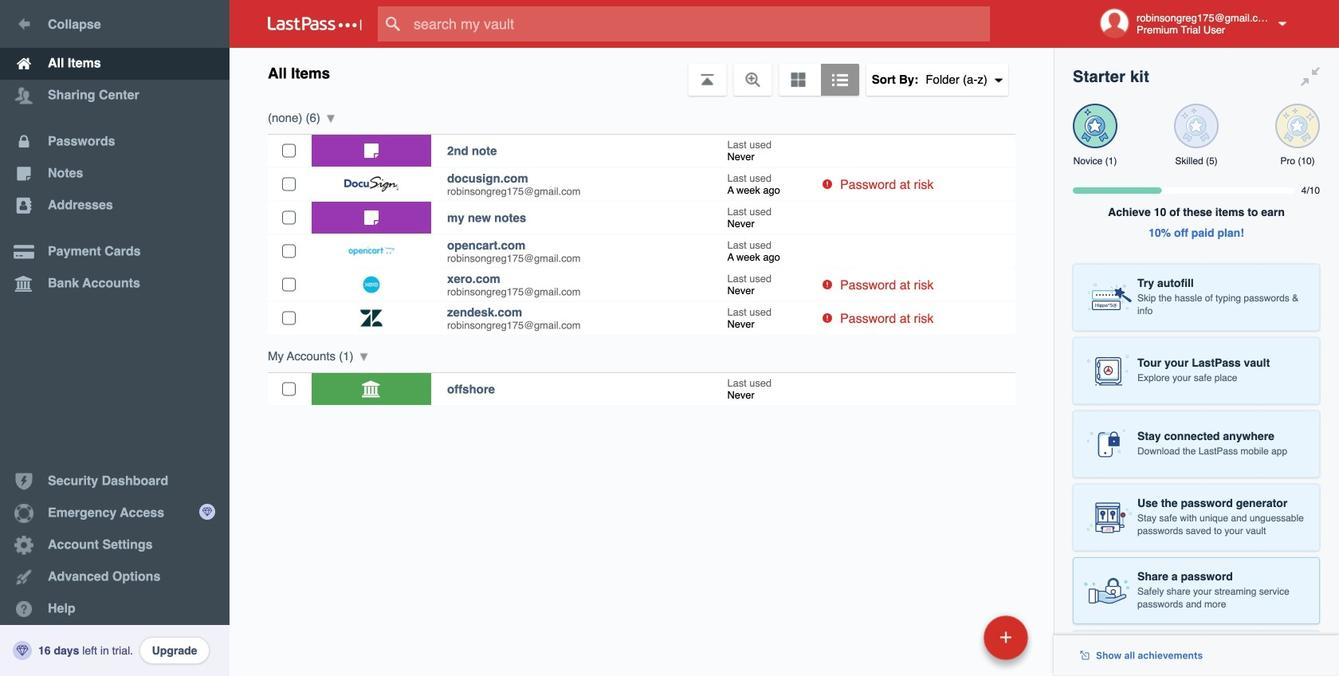 Task type: describe. For each thing, give the bounding box(es) containing it.
search my vault text field
[[378, 6, 1015, 41]]

vault options navigation
[[230, 48, 1054, 96]]

new item element
[[875, 615, 1034, 660]]

main navigation navigation
[[0, 0, 230, 676]]

Search search field
[[378, 6, 1015, 41]]



Task type: vqa. For each thing, say whether or not it's contained in the screenshot.
dialog
no



Task type: locate. For each thing, give the bounding box(es) containing it.
new item navigation
[[875, 611, 1038, 676]]

lastpass image
[[268, 17, 362, 31]]



